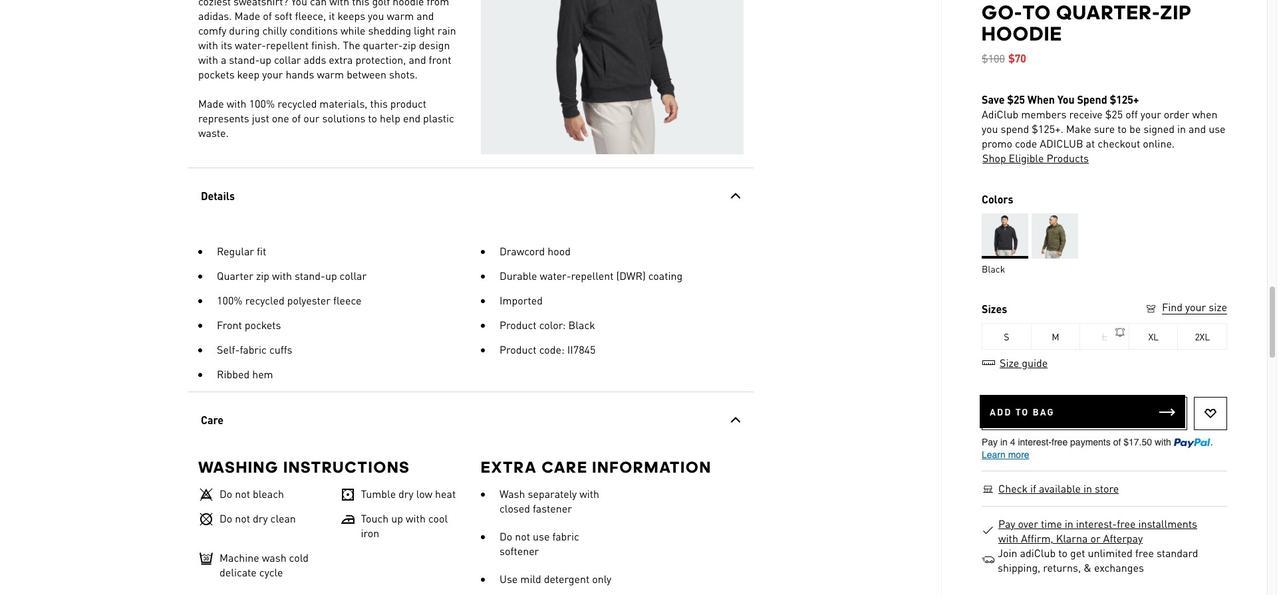Task type: describe. For each thing, give the bounding box(es) containing it.
to inside join adiclub to get unlimited free standard shipping, returns, & exchanges
[[1059, 546, 1068, 560]]

iron
[[361, 526, 379, 540]]

2xl button
[[1179, 323, 1228, 350]]

adiclub
[[1021, 546, 1056, 560]]

front
[[217, 318, 242, 332]]

xl button
[[1130, 323, 1179, 350]]

do not dry clean
[[219, 512, 296, 526]]

only
[[592, 572, 611, 586]]

regular fit
[[217, 244, 266, 258]]

use inside save $25 when you spend $125+ adiclub members receive $25 off your order when you spend $125+. make sure to be signed in and use promo code adiclub at checkout online. shop eligible products
[[1209, 122, 1226, 136]]

product code: ii7845
[[499, 343, 596, 357]]

receive
[[1070, 107, 1103, 121]]

2xl
[[1196, 331, 1211, 343]]

spend
[[1001, 122, 1030, 136]]

save $25 when you spend $125+ adiclub members receive $25 off your order when you spend $125+. make sure to be signed in and use promo code adiclub at checkout online. shop eligible products
[[982, 93, 1226, 165]]

extra
[[481, 458, 537, 477]]

products
[[1047, 151, 1089, 165]]

zip
[[1161, 1, 1193, 24]]

to inside save $25 when you spend $125+ adiclub members receive $25 off your order when you spend $125+. make sure to be signed in and use promo code adiclub at checkout online. shop eligible products
[[1118, 122, 1127, 136]]

fit
[[257, 244, 266, 258]]

product color: black
[[499, 318, 595, 332]]

guide
[[1022, 356, 1048, 370]]

coating
[[648, 269, 683, 283]]

adiclub
[[982, 107, 1019, 121]]

0 vertical spatial fabric
[[240, 343, 267, 357]]

fabric inside "do not use fabric softener"
[[552, 530, 579, 544]]

available
[[1040, 482, 1081, 496]]

go-to quarter-zip hoodie $100 $70
[[982, 1, 1193, 65]]

washing
[[198, 458, 279, 477]]

closed
[[499, 502, 530, 516]]

m button
[[1032, 323, 1081, 350]]

&
[[1084, 561, 1092, 575]]

l
[[1103, 331, 1108, 343]]

l button
[[1081, 323, 1130, 350]]

go-
[[982, 1, 1023, 24]]

detergent
[[544, 572, 590, 586]]

instructions
[[283, 458, 410, 477]]

mild
[[520, 572, 541, 586]]

find your size button
[[1145, 300, 1228, 317]]

repellent
[[571, 269, 614, 283]]

over
[[1019, 517, 1039, 531]]

in for interest-
[[1065, 517, 1074, 531]]

shop eligible products link
[[982, 151, 1090, 166]]

extra care information
[[481, 458, 712, 477]]

free for unlimited
[[1136, 546, 1155, 560]]

time
[[1041, 517, 1063, 531]]

sure
[[1095, 122, 1116, 136]]

order
[[1165, 107, 1190, 121]]

bleach
[[253, 487, 284, 501]]

eligible
[[1009, 151, 1045, 165]]

(dwr)
[[616, 269, 646, 283]]

100% recycled polyester fleece
[[217, 294, 361, 307]]

1 horizontal spatial dry
[[398, 487, 413, 501]]

save
[[982, 93, 1005, 106]]

imported
[[499, 294, 543, 307]]

hem
[[252, 367, 273, 381]]

care
[[201, 413, 223, 427]]

klarna
[[1057, 532, 1088, 546]]

clean
[[270, 512, 296, 526]]

1 vertical spatial dry
[[253, 512, 268, 526]]

washing instructions
[[198, 458, 410, 477]]

stand-
[[294, 269, 325, 283]]

code:
[[539, 343, 565, 357]]

signed
[[1144, 122, 1175, 136]]

code
[[1016, 136, 1038, 150]]

care
[[542, 458, 588, 477]]

or
[[1091, 532, 1101, 546]]

do not bleach
[[219, 487, 284, 501]]

returns,
[[1044, 561, 1082, 575]]

fastener
[[533, 502, 572, 516]]

drawcord
[[499, 244, 545, 258]]

colors
[[982, 192, 1014, 206]]

to for add
[[1016, 406, 1030, 418]]

$125+
[[1110, 93, 1140, 106]]

quarter-
[[1057, 1, 1161, 24]]

wash
[[262, 551, 286, 565]]

do not use fabric softener
[[499, 530, 579, 558]]

affirm,
[[1022, 532, 1054, 546]]

pay over time in interest-free installments with affirm, klarna or afterpay
[[999, 517, 1198, 546]]

promo
[[982, 136, 1013, 150]]

tumble
[[361, 487, 396, 501]]

water-
[[540, 269, 571, 283]]

find
[[1163, 300, 1183, 314]]

hood
[[548, 244, 571, 258]]

pay
[[999, 517, 1016, 531]]

ribbed
[[217, 367, 249, 381]]

0 horizontal spatial $25
[[1008, 93, 1026, 106]]

touch up with cool iron
[[361, 512, 448, 540]]

off
[[1126, 107, 1139, 121]]

spend
[[1078, 93, 1108, 106]]

in for store
[[1084, 482, 1093, 496]]

fleece
[[333, 294, 361, 307]]

product color: black image
[[982, 214, 1029, 259]]

up inside touch up with cool iron
[[391, 512, 403, 526]]

not for use
[[515, 530, 530, 544]]



Task type: locate. For each thing, give the bounding box(es) containing it.
in
[[1178, 122, 1187, 136], [1084, 482, 1093, 496], [1065, 517, 1074, 531]]

not
[[235, 487, 250, 501], [235, 512, 250, 526], [515, 530, 530, 544]]

self-fabric cuffs
[[217, 343, 292, 357]]

drawcord hood
[[499, 244, 571, 258]]

0 horizontal spatial to
[[1059, 546, 1068, 560]]

delicate
[[219, 566, 256, 580]]

with left cool
[[406, 512, 426, 526]]

at
[[1087, 136, 1096, 150]]

with for up
[[406, 512, 426, 526]]

$125+.
[[1032, 122, 1064, 136]]

$25 up sure
[[1106, 107, 1124, 121]]

0 vertical spatial not
[[235, 487, 250, 501]]

2 vertical spatial not
[[515, 530, 530, 544]]

your up signed
[[1141, 107, 1162, 121]]

do down washing
[[219, 487, 232, 501]]

with inside "pay over time in interest-free installments with affirm, klarna or afterpay"
[[999, 532, 1019, 546]]

0 vertical spatial do
[[219, 487, 232, 501]]

your left size
[[1186, 300, 1207, 314]]

black
[[982, 263, 1006, 275], [568, 318, 595, 332]]

add
[[990, 406, 1013, 418]]

cool
[[428, 512, 448, 526]]

1 vertical spatial use
[[533, 530, 550, 544]]

in inside "pay over time in interest-free installments with affirm, klarna or afterpay"
[[1065, 517, 1074, 531]]

100%
[[217, 294, 242, 307]]

black down product color: black image
[[982, 263, 1006, 275]]

0 horizontal spatial in
[[1065, 517, 1074, 531]]

to for go-
[[1023, 1, 1052, 24]]

touch
[[361, 512, 389, 526]]

your
[[1141, 107, 1162, 121], [1186, 300, 1207, 314]]

0 vertical spatial to
[[1118, 122, 1127, 136]]

2 vertical spatial in
[[1065, 517, 1074, 531]]

standard
[[1157, 546, 1199, 560]]

product for product code: ii7845
[[499, 343, 537, 357]]

to
[[1023, 1, 1052, 24], [1016, 406, 1030, 418]]

dry left low
[[398, 487, 413, 501]]

wash separately with closed fastener
[[499, 487, 599, 516]]

cold
[[289, 551, 308, 565]]

to inside go-to quarter-zip hoodie $100 $70
[[1023, 1, 1052, 24]]

1 horizontal spatial use
[[1209, 122, 1226, 136]]

join adiclub to get unlimited free standard shipping, returns, & exchanges
[[998, 546, 1199, 575]]

up right touch
[[391, 512, 403, 526]]

when
[[1028, 93, 1056, 106]]

with for zip
[[272, 269, 292, 283]]

m
[[1052, 331, 1060, 343]]

1 vertical spatial fabric
[[552, 530, 579, 544]]

to inside add to bag button
[[1016, 406, 1030, 418]]

1 vertical spatial to
[[1016, 406, 1030, 418]]

with for separately
[[579, 487, 599, 501]]

1 horizontal spatial your
[[1186, 300, 1207, 314]]

0 vertical spatial use
[[1209, 122, 1226, 136]]

1 vertical spatial do
[[219, 512, 232, 526]]

not for dry
[[235, 512, 250, 526]]

check if available in store button
[[998, 482, 1120, 496]]

1 vertical spatial your
[[1186, 300, 1207, 314]]

do down do not bleach
[[219, 512, 232, 526]]

free for interest-
[[1118, 517, 1136, 531]]

do for do not bleach
[[219, 487, 232, 501]]

durable
[[499, 269, 537, 283]]

size
[[1209, 300, 1228, 314]]

in inside save $25 when you spend $125+ adiclub members receive $25 off your order when you spend $125+. make sure to be signed in and use promo code adiclub at checkout online. shop eligible products
[[1178, 122, 1187, 136]]

2 vertical spatial do
[[499, 530, 512, 544]]

with inside wash separately with closed fastener
[[579, 487, 599, 501]]

to left bag
[[1016, 406, 1030, 418]]

free inside join adiclub to get unlimited free standard shipping, returns, & exchanges
[[1136, 546, 1155, 560]]

sizes
[[982, 302, 1008, 316]]

1 vertical spatial not
[[235, 512, 250, 526]]

1 vertical spatial $25
[[1106, 107, 1124, 121]]

pockets
[[244, 318, 281, 332]]

not up softener
[[515, 530, 530, 544]]

ii7845
[[567, 343, 596, 357]]

to left be
[[1118, 122, 1127, 136]]

machine
[[219, 551, 259, 565]]

1 vertical spatial to
[[1059, 546, 1068, 560]]

with down 'extra care information'
[[579, 487, 599, 501]]

0 vertical spatial $25
[[1008, 93, 1026, 106]]

0 vertical spatial product
[[499, 318, 537, 332]]

s
[[1004, 331, 1010, 343]]

care button
[[188, 393, 754, 449]]

afterpay
[[1104, 532, 1143, 546]]

use up softener
[[533, 530, 550, 544]]

$25
[[1008, 93, 1026, 106], [1106, 107, 1124, 121]]

details
[[201, 189, 235, 203]]

do up softener
[[499, 530, 512, 544]]

not for bleach
[[235, 487, 250, 501]]

wash
[[499, 487, 525, 501]]

self-
[[217, 343, 240, 357]]

1 vertical spatial free
[[1136, 546, 1155, 560]]

0 vertical spatial dry
[[398, 487, 413, 501]]

tumble dry low heat
[[361, 487, 456, 501]]

your inside button
[[1186, 300, 1207, 314]]

free inside "pay over time in interest-free installments with affirm, klarna or afterpay"
[[1118, 517, 1136, 531]]

0 horizontal spatial use
[[533, 530, 550, 544]]

machine wash cold delicate cycle
[[219, 551, 308, 580]]

to up $70
[[1023, 1, 1052, 24]]

0 horizontal spatial fabric
[[240, 343, 267, 357]]

size
[[1000, 356, 1020, 370]]

pay over time in interest-free installments with affirm, klarna or afterpay link
[[998, 517, 1219, 546]]

black up ii7845
[[568, 318, 595, 332]]

be
[[1130, 122, 1142, 136]]

with inside touch up with cool iron
[[406, 512, 426, 526]]

1 horizontal spatial to
[[1118, 122, 1127, 136]]

not down do not bleach
[[235, 512, 250, 526]]

1 horizontal spatial $25
[[1106, 107, 1124, 121]]

get
[[1071, 546, 1086, 560]]

collar
[[339, 269, 367, 283]]

up
[[325, 269, 337, 283], [391, 512, 403, 526]]

1 vertical spatial product
[[499, 343, 537, 357]]

details button
[[188, 168, 754, 224]]

0 horizontal spatial dry
[[253, 512, 268, 526]]

0 vertical spatial to
[[1023, 1, 1052, 24]]

do inside "do not use fabric softener"
[[499, 530, 512, 544]]

shipping,
[[998, 561, 1041, 575]]

not inside "do not use fabric softener"
[[515, 530, 530, 544]]

regular
[[217, 244, 254, 258]]

fabric down fastener
[[552, 530, 579, 544]]

hoodie
[[982, 22, 1063, 45]]

in down order at the right top
[[1178, 122, 1187, 136]]

0 vertical spatial up
[[325, 269, 337, 283]]

product color: olive strata image
[[1032, 214, 1079, 259]]

store
[[1095, 482, 1120, 496]]

product left code:
[[499, 343, 537, 357]]

free up afterpay
[[1118, 517, 1136, 531]]

do for do not use fabric softener
[[499, 530, 512, 544]]

0 vertical spatial free
[[1118, 517, 1136, 531]]

0 vertical spatial in
[[1178, 122, 1187, 136]]

0 horizontal spatial your
[[1141, 107, 1162, 121]]

with right zip
[[272, 269, 292, 283]]

dry
[[398, 487, 413, 501], [253, 512, 268, 526]]

1 vertical spatial black
[[568, 318, 595, 332]]

bag
[[1033, 406, 1055, 418]]

$25 up adiclub
[[1008, 93, 1026, 106]]

and
[[1189, 122, 1207, 136]]

do for do not dry clean
[[219, 512, 232, 526]]

when
[[1193, 107, 1218, 121]]

fabric down front pockets
[[240, 343, 267, 357]]

use mild detergent only
[[499, 572, 611, 586]]

1 horizontal spatial black
[[982, 263, 1006, 275]]

in up klarna
[[1065, 517, 1074, 531]]

with up the join
[[999, 532, 1019, 546]]

in left store
[[1084, 482, 1093, 496]]

add to bag button
[[980, 395, 1186, 429]]

polyester
[[287, 294, 330, 307]]

zip
[[256, 269, 269, 283]]

1 vertical spatial up
[[391, 512, 403, 526]]

your inside save $25 when you spend $125+ adiclub members receive $25 off your order when you spend $125+. make sure to be signed in and use promo code adiclub at checkout online. shop eligible products
[[1141, 107, 1162, 121]]

to up returns, at the bottom
[[1059, 546, 1068, 560]]

use
[[499, 572, 518, 586]]

use
[[1209, 122, 1226, 136], [533, 530, 550, 544]]

2 product from the top
[[499, 343, 537, 357]]

1 horizontal spatial up
[[391, 512, 403, 526]]

free down afterpay
[[1136, 546, 1155, 560]]

1 vertical spatial in
[[1084, 482, 1093, 496]]

0 horizontal spatial black
[[568, 318, 595, 332]]

2 horizontal spatial in
[[1178, 122, 1187, 136]]

0 horizontal spatial up
[[325, 269, 337, 283]]

check
[[999, 482, 1028, 496]]

up left collar
[[325, 269, 337, 283]]

exchanges
[[1095, 561, 1145, 575]]

add to bag
[[990, 406, 1055, 418]]

if
[[1031, 482, 1037, 496]]

dry left clean
[[253, 512, 268, 526]]

separately
[[528, 487, 577, 501]]

0 vertical spatial your
[[1141, 107, 1162, 121]]

0 vertical spatial black
[[982, 263, 1006, 275]]

size guide link
[[982, 356, 1049, 370]]

use inside "do not use fabric softener"
[[533, 530, 550, 544]]

find your size image
[[1145, 303, 1158, 315]]

not left bleach
[[235, 487, 250, 501]]

softener
[[499, 544, 539, 558]]

1 horizontal spatial fabric
[[552, 530, 579, 544]]

ribbed hem
[[217, 367, 273, 381]]

use down when
[[1209, 122, 1226, 136]]

1 horizontal spatial in
[[1084, 482, 1093, 496]]

in inside button
[[1084, 482, 1093, 496]]

1 product from the top
[[499, 318, 537, 332]]

product for product color: black
[[499, 318, 537, 332]]

product down imported
[[499, 318, 537, 332]]



Task type: vqa. For each thing, say whether or not it's contained in the screenshot.
Clean at the bottom
yes



